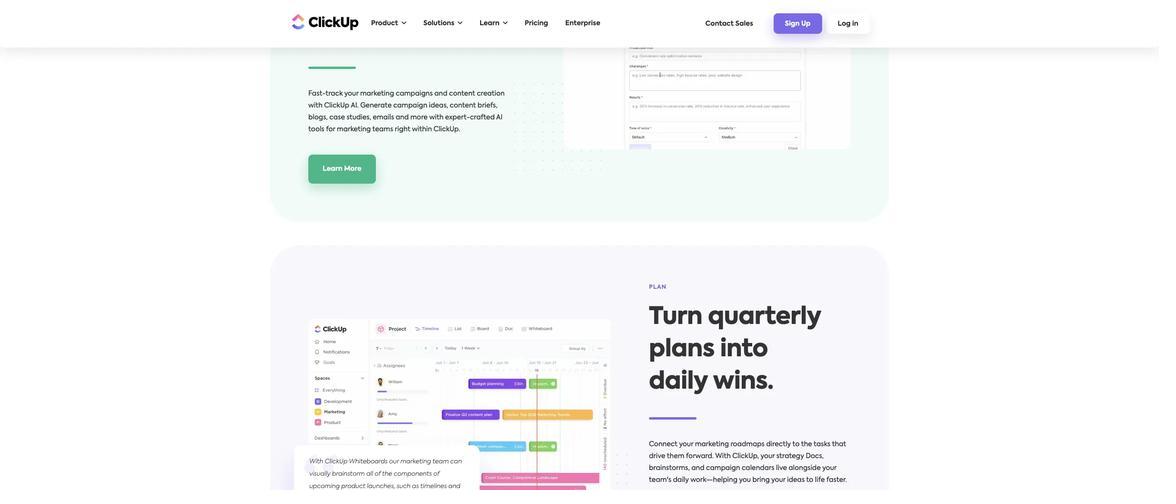 Task type: describe. For each thing, give the bounding box(es) containing it.
calendars
[[742, 465, 774, 472]]

clickup inside fast-track your marketing campaigns and content creation with clickup ai. generate campaign ideas, content briefs, blogs, case studies, emails and more with expert-crafted ai tools for marketing teams right within clickup.
[[324, 103, 349, 109]]

log in link
[[826, 13, 870, 34]]

with inside the connect your marketing roadmaps directly to the tasks that drive them forward. with clickup, your strategy docs, brainstorms, and campaign calendars live alongside your team's daily work—helping you bring your ideas to life faster.
[[715, 453, 731, 460]]

learn more link
[[308, 155, 376, 184]]

brainstorms,
[[649, 465, 690, 472]]

into
[[720, 338, 768, 362]]

creation
[[477, 91, 505, 97]]

log in
[[838, 21, 858, 27]]

1 vertical spatial with
[[429, 114, 443, 121]]

team's
[[649, 477, 671, 484]]

product button
[[366, 14, 411, 33]]

product
[[371, 20, 398, 27]]

ideas,
[[429, 103, 448, 109]]

turn quarterly plans into daily wins.
[[649, 306, 821, 394]]

pricing link
[[520, 14, 553, 33]]

your up calendars
[[761, 453, 775, 460]]

your inside fast-track your marketing campaigns and content creation with clickup ai. generate campaign ideas, content briefs, blogs, case studies, emails and more with expert-crafted ai tools for marketing teams right within clickup.
[[344, 91, 359, 97]]

enterprise
[[565, 20, 600, 27]]

clickup image
[[289, 13, 359, 31]]

tasks
[[814, 441, 831, 448]]

1 vertical spatial content
[[450, 103, 476, 109]]

strategy
[[776, 453, 804, 460]]

0 horizontal spatial to
[[793, 441, 800, 448]]

learn button
[[475, 14, 512, 33]]

0 horizontal spatial with
[[308, 103, 323, 109]]

1 vertical spatial to
[[806, 477, 813, 484]]

them
[[667, 453, 684, 460]]

work—helping
[[691, 477, 738, 484]]

emails
[[373, 114, 394, 121]]

sign
[[785, 21, 800, 27]]

fast-track your marketing campaigns and content creation with clickup ai. generate campaign ideas, content briefs, blogs, case studies, emails and more with expert-crafted ai tools for marketing teams right within clickup.
[[308, 91, 505, 133]]

enterprise link
[[561, 14, 605, 33]]

you
[[739, 477, 751, 484]]

turn
[[649, 306, 702, 330]]

within
[[412, 126, 432, 133]]

solutions
[[423, 20, 454, 27]]

pricing
[[525, 20, 548, 27]]

more
[[344, 166, 362, 172]]

track
[[326, 91, 343, 97]]

teams
[[372, 126, 393, 133]]

alongside
[[789, 465, 821, 472]]

sign up button
[[774, 13, 822, 34]]

learn more
[[323, 166, 362, 172]]

ideas
[[787, 477, 805, 484]]

learn for learn
[[480, 20, 500, 27]]

0 horizontal spatial and
[[396, 114, 409, 121]]

campaign inside the connect your marketing roadmaps directly to the tasks that drive them forward. with clickup, your strategy docs, brainstorms, and campaign calendars live alongside your team's daily work—helping you bring your ideas to life faster.
[[706, 465, 740, 472]]

fast-
[[308, 91, 326, 97]]

docs,
[[806, 453, 824, 460]]

tools
[[308, 126, 324, 133]]

blogs,
[[308, 114, 328, 121]]

quarterly
[[708, 306, 821, 330]]

campaign inside fast-track your marketing campaigns and content creation with clickup ai. generate campaign ideas, content briefs, blogs, case studies, emails and more with expert-crafted ai tools for marketing teams right within clickup.
[[393, 103, 427, 109]]

faster.
[[827, 477, 847, 484]]

sign up
[[785, 21, 811, 27]]

bring
[[753, 477, 770, 484]]

studies,
[[347, 114, 371, 121]]

contact sales button
[[701, 15, 758, 32]]



Task type: locate. For each thing, give the bounding box(es) containing it.
your up faster.
[[822, 465, 837, 472]]

in
[[852, 21, 858, 27]]

generate
[[360, 103, 392, 109]]

clickup.
[[434, 126, 460, 133]]

0 vertical spatial to
[[793, 441, 800, 448]]

campaigns
[[396, 91, 433, 97]]

upcoming
[[309, 484, 340, 490], [309, 484, 340, 490]]

campaign
[[393, 103, 427, 109], [706, 465, 740, 472]]

expert-
[[445, 114, 470, 121]]

plans
[[649, 338, 715, 362]]

your up them
[[679, 441, 693, 448]]

0 vertical spatial and
[[434, 91, 447, 97]]

as
[[412, 484, 419, 490], [412, 484, 419, 490]]

that
[[832, 441, 846, 448]]

and
[[434, 91, 447, 97], [396, 114, 409, 121], [692, 465, 705, 472]]

0 horizontal spatial campaign
[[393, 103, 427, 109]]

crafted
[[470, 114, 495, 121]]

and up ideas,
[[434, 91, 447, 97]]

ai
[[496, 114, 503, 121]]

1 horizontal spatial to
[[806, 477, 813, 484]]

2 horizontal spatial and
[[692, 465, 705, 472]]

daily down plans
[[649, 370, 708, 394]]

such
[[397, 484, 410, 490], [397, 484, 410, 490]]

more
[[410, 114, 428, 121]]

visually
[[309, 471, 330, 477], [309, 471, 330, 477]]

1 horizontal spatial learn
[[480, 20, 500, 27]]

connect your marketing roadmaps directly to the tasks that drive them forward. with clickup, your strategy docs, brainstorms, and campaign calendars live alongside your team's daily work—helping you bring your ideas to life faster.
[[649, 441, 847, 484]]

timeline - sorted by assignees (1).png image
[[308, 319, 611, 490]]

2 vertical spatial and
[[692, 465, 705, 472]]

daily inside turn quarterly plans into daily wins.
[[649, 370, 708, 394]]

connect
[[649, 441, 678, 448]]

ai.
[[351, 103, 359, 109]]

content
[[449, 91, 475, 97], [450, 103, 476, 109]]

contact sales
[[705, 20, 753, 27]]

with clickup whiteboards our marketing team can visually brainstorm all of the components of upcoming product launches, such as timelines a
[[309, 459, 462, 490], [309, 459, 462, 490]]

and up right
[[396, 114, 409, 121]]

1 horizontal spatial campaign
[[706, 465, 740, 472]]

log
[[838, 21, 851, 27]]

1 vertical spatial campaign
[[706, 465, 740, 472]]

1 vertical spatial daily
[[673, 477, 689, 484]]

of
[[375, 471, 381, 477], [375, 471, 381, 477], [433, 471, 439, 477], [433, 471, 439, 477]]

product
[[341, 484, 365, 490], [341, 484, 365, 490]]

wins.
[[713, 370, 773, 394]]

up
[[801, 21, 811, 27]]

for
[[326, 126, 335, 133]]

forward.
[[686, 453, 714, 460]]

1 horizontal spatial with
[[429, 114, 443, 121]]

0 vertical spatial campaign
[[393, 103, 427, 109]]

the
[[801, 441, 812, 448], [382, 471, 392, 477], [382, 471, 392, 477]]

right
[[395, 126, 410, 133]]

clickup,
[[732, 453, 759, 460]]

1 vertical spatial learn
[[323, 166, 342, 172]]

brainstorm
[[332, 471, 365, 477], [332, 471, 365, 477]]

0 vertical spatial daily
[[649, 370, 708, 394]]

with down fast-
[[308, 103, 323, 109]]

to up the strategy
[[793, 441, 800, 448]]

can
[[450, 459, 462, 465], [450, 459, 462, 465]]

case
[[329, 114, 345, 121]]

solutions button
[[419, 14, 467, 33]]

0 vertical spatial content
[[449, 91, 475, 97]]

to
[[793, 441, 800, 448], [806, 477, 813, 484]]

the inside the connect your marketing roadmaps directly to the tasks that drive them forward. with clickup, your strategy docs, brainstorms, and campaign calendars live alongside your team's daily work—helping you bring your ideas to life faster.
[[801, 441, 812, 448]]

learn inside "dropdown button"
[[480, 20, 500, 27]]

and down the forward.
[[692, 465, 705, 472]]

launches,
[[367, 484, 395, 490], [367, 484, 395, 490]]

learn left more
[[323, 166, 342, 172]]

0 vertical spatial with
[[308, 103, 323, 109]]

0 vertical spatial learn
[[480, 20, 500, 27]]

with
[[715, 453, 731, 460], [309, 459, 323, 465], [309, 459, 323, 465]]

drive
[[649, 453, 665, 460]]

clickup
[[324, 103, 349, 109], [325, 459, 348, 465], [325, 459, 348, 465]]

campaign down campaigns
[[393, 103, 427, 109]]

whiteboards
[[349, 459, 388, 465], [349, 459, 388, 465]]

with down ideas,
[[429, 114, 443, 121]]

your
[[344, 91, 359, 97], [679, 441, 693, 448], [761, 453, 775, 460], [822, 465, 837, 472], [771, 477, 786, 484]]

timelines
[[420, 484, 447, 490], [420, 484, 447, 490]]

campaign up the work—helping
[[706, 465, 740, 472]]

briefs,
[[478, 103, 498, 109]]

sales
[[735, 20, 753, 27]]

your down live
[[771, 477, 786, 484]]

with
[[308, 103, 323, 109], [429, 114, 443, 121]]

1 vertical spatial and
[[396, 114, 409, 121]]

to left life
[[806, 477, 813, 484]]

all
[[366, 471, 373, 477], [366, 471, 373, 477]]

directly
[[766, 441, 791, 448]]

roadmaps
[[731, 441, 765, 448]]

plan
[[649, 285, 667, 290]]

live
[[776, 465, 787, 472]]

daily
[[649, 370, 708, 394], [673, 477, 689, 484]]

learn right solutions popup button
[[480, 20, 500, 27]]

marketing
[[360, 91, 394, 97], [337, 126, 371, 133], [695, 441, 729, 448], [400, 459, 431, 465], [400, 459, 431, 465]]

learn for learn more
[[323, 166, 342, 172]]

1 horizontal spatial and
[[434, 91, 447, 97]]

components
[[394, 471, 432, 477], [394, 471, 432, 477]]

0 horizontal spatial learn
[[323, 166, 342, 172]]

learn
[[480, 20, 500, 27], [323, 166, 342, 172]]

marketing inside the connect your marketing roadmaps directly to the tasks that drive them forward. with clickup, your strategy docs, brainstorms, and campaign calendars live alongside your team's daily work—helping you bring your ideas to life faster.
[[695, 441, 729, 448]]

daily down brainstorms,
[[673, 477, 689, 484]]

contact
[[705, 20, 734, 27]]

life
[[815, 477, 825, 484]]

your up ai.
[[344, 91, 359, 97]]

and inside the connect your marketing roadmaps directly to the tasks that drive them forward. with clickup, your strategy docs, brainstorms, and campaign calendars live alongside your team's daily work—helping you bring your ideas to life faster.
[[692, 465, 705, 472]]

our
[[389, 459, 399, 465], [389, 459, 399, 465]]

daily inside the connect your marketing roadmaps directly to the tasks that drive them forward. with clickup, your strategy docs, brainstorms, and campaign calendars live alongside your team's daily work—helping you bring your ideas to life faster.
[[673, 477, 689, 484]]



Task type: vqa. For each thing, say whether or not it's contained in the screenshot.
briefs,
yes



